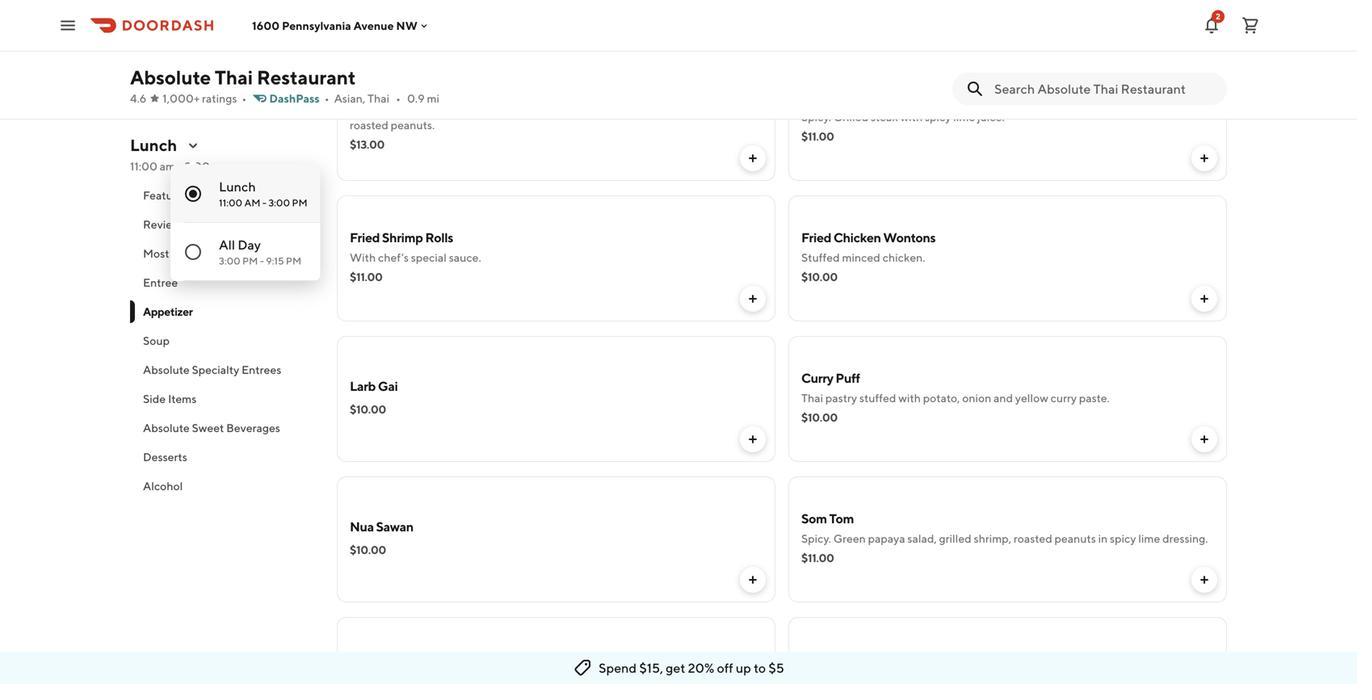 Task type: vqa. For each thing, say whether or not it's contained in the screenshot.
bottom 3:00
yes



Task type: locate. For each thing, give the bounding box(es) containing it.
selected image
[[183, 184, 203, 204]]

entree
[[143, 276, 178, 289]]

spicy. down yum
[[350, 102, 380, 116]]

grilled
[[939, 532, 972, 545]]

in
[[1098, 532, 1108, 545]]

items down pm
[[192, 189, 221, 202]]

absolute up side items
[[143, 363, 190, 376]]

thai for absolute
[[215, 66, 253, 89]]

1 horizontal spatial 11:00
[[219, 197, 242, 208]]

exotic
[[598, 102, 629, 116]]

fried inside fried chicken wontons stuffed minced chicken. $10.00
[[801, 230, 831, 245]]

fried up with
[[350, 230, 380, 245]]

fried inside fried shrimp rolls with chef's special sauce. $11.00
[[350, 230, 380, 245]]

and right onion on the bottom
[[994, 391, 1013, 405]]

3:00 down all
[[219, 255, 240, 267]]

3 • from the left
[[396, 92, 401, 105]]

• down the absolute thai restaurant
[[242, 92, 247, 105]]

pm inside lunch 11:00 am - 3:00 pm
[[292, 197, 307, 208]]

thai up ratings
[[215, 66, 253, 89]]

1 • from the left
[[242, 92, 247, 105]]

add item to cart image
[[746, 433, 759, 446], [746, 574, 759, 587], [1198, 574, 1211, 587]]

noodle,
[[557, 102, 595, 116]]

$11.00 for spicy.
[[801, 130, 834, 143]]

1 horizontal spatial and
[[994, 391, 1013, 405]]

thai down curry
[[801, 391, 823, 405]]

2 vertical spatial $11.00
[[801, 551, 834, 565]]

som
[[801, 511, 827, 526]]

1 vertical spatial and
[[994, 391, 1013, 405]]

and
[[725, 102, 744, 116], [994, 391, 1013, 405]]

1 vertical spatial thai
[[368, 92, 389, 105]]

asian, thai • 0.9 mi
[[334, 92, 440, 105]]

items inside featured items button
[[192, 189, 221, 202]]

1 horizontal spatial •
[[325, 92, 329, 105]]

with right steak
[[900, 110, 923, 124]]

spicy.
[[350, 102, 380, 116], [801, 110, 831, 124], [801, 532, 831, 545]]

pm right am at left
[[292, 197, 307, 208]]

steak
[[871, 110, 898, 124]]

0 vertical spatial spicy
[[925, 110, 951, 124]]

0 vertical spatial and
[[725, 102, 744, 116]]

with
[[900, 110, 923, 124], [899, 391, 921, 405]]

$10.00
[[801, 270, 838, 284], [350, 403, 386, 416], [801, 411, 838, 424], [350, 543, 386, 557]]

1 vertical spatial items
[[168, 392, 197, 406]]

menus image
[[187, 139, 200, 152]]

Item Search search field
[[994, 80, 1214, 98]]

1 vertical spatial $11.00
[[350, 270, 383, 284]]

0 vertical spatial thai
[[215, 66, 253, 89]]

roasted inside yum woonsen talay spicy. shrimp, scallop, squid, cellophane noodle, exotic spices, fried garlic and roasted peanuts. $13.00
[[350, 118, 388, 132]]

• for asian, thai • 0.9 mi
[[396, 92, 401, 105]]

most ordered button
[[130, 239, 317, 268]]

1 horizontal spatial lime
[[1139, 532, 1160, 545]]

0 vertical spatial with
[[900, 110, 923, 124]]

roasted
[[350, 118, 388, 132], [1014, 532, 1052, 545]]

shrimp
[[382, 230, 423, 245]]

curry
[[1051, 391, 1077, 405]]

pastry
[[826, 391, 857, 405]]

satay image
[[1101, 0, 1227, 40]]

2 horizontal spatial 3:00
[[268, 197, 290, 208]]

minced
[[842, 251, 880, 264]]

$11.00
[[801, 130, 834, 143], [350, 270, 383, 284], [801, 551, 834, 565]]

peanuts
[[1055, 532, 1096, 545]]

items for featured items
[[192, 189, 221, 202]]

2 vertical spatial thai
[[801, 391, 823, 405]]

and inside yum woonsen talay spicy. shrimp, scallop, squid, cellophane noodle, exotic spices, fried garlic and roasted peanuts. $13.00
[[725, 102, 744, 116]]

1 vertical spatial 3:00
[[268, 197, 290, 208]]

$10.00 down stuffed
[[801, 270, 838, 284]]

1 horizontal spatial spicy
[[1110, 532, 1136, 545]]

• left 0.9
[[396, 92, 401, 105]]

spicy. grilled steak with spicy lime juice. $11.00
[[801, 110, 1005, 143]]

1 none radio from the top
[[170, 165, 320, 223]]

$10.00 inside fried chicken wontons stuffed minced chicken. $10.00
[[801, 270, 838, 284]]

spicy right in
[[1110, 532, 1136, 545]]

ratings
[[202, 92, 237, 105]]

pm
[[212, 160, 229, 173]]

0 horizontal spatial lime
[[953, 110, 975, 124]]

items right 'side'
[[168, 392, 197, 406]]

dashpass
[[269, 92, 320, 105]]

0 vertical spatial lunch
[[130, 136, 177, 155]]

nw
[[396, 19, 418, 32]]

0 horizontal spatial and
[[725, 102, 744, 116]]

garlic
[[694, 102, 722, 116]]

lunch
[[130, 136, 177, 155], [219, 179, 256, 194]]

1 vertical spatial with
[[899, 391, 921, 405]]

1 horizontal spatial roasted
[[1014, 532, 1052, 545]]

roasted up $13.00
[[350, 118, 388, 132]]

3:00 down menus image
[[185, 160, 210, 173]]

0 vertical spatial 11:00
[[130, 160, 157, 173]]

11:00 left am
[[130, 160, 157, 173]]

lunch up am
[[130, 136, 177, 155]]

papaya
[[868, 532, 905, 545]]

day
[[238, 237, 261, 252]]

0 vertical spatial $11.00
[[801, 130, 834, 143]]

side
[[143, 392, 166, 406]]

9:15
[[266, 255, 284, 267]]

- right am
[[178, 160, 182, 173]]

fried chicken wontons stuffed minced chicken. $10.00
[[801, 230, 936, 284]]

0 vertical spatial 3:00
[[185, 160, 210, 173]]

yum
[[350, 81, 376, 97]]

1 vertical spatial roasted
[[1014, 532, 1052, 545]]

11:00 left am at left
[[219, 197, 242, 208]]

3:00 right am at left
[[268, 197, 290, 208]]

salad,
[[908, 532, 937, 545]]

2 vertical spatial 3:00
[[219, 255, 240, 267]]

1,000+
[[163, 92, 200, 105]]

shrimp,
[[382, 102, 421, 116]]

absolute thai restaurant
[[130, 66, 356, 89]]

2 horizontal spatial •
[[396, 92, 401, 105]]

add item to cart image
[[1198, 11, 1211, 24], [746, 152, 759, 165], [1198, 152, 1211, 165], [746, 292, 759, 305], [1198, 292, 1211, 305], [1198, 433, 1211, 446]]

$10.00 down the pastry
[[801, 411, 838, 424]]

absolute for absolute specialty entrees
[[143, 363, 190, 376]]

0 vertical spatial roasted
[[350, 118, 388, 132]]

spicy left juice.
[[925, 110, 951, 124]]

lunch for lunch
[[130, 136, 177, 155]]

lunch for lunch 11:00 am - 3:00 pm
[[219, 179, 256, 194]]

- left the 9:15
[[260, 255, 264, 267]]

lime left juice.
[[953, 110, 975, 124]]

items
[[192, 189, 221, 202], [168, 392, 197, 406]]

$10.00 inside curry puff thai pastry stuffed with potato, onion and yellow curry paste. $10.00
[[801, 411, 838, 424]]

1 vertical spatial lime
[[1139, 532, 1160, 545]]

juice.
[[978, 110, 1005, 124]]

fried up stuffed
[[801, 230, 831, 245]]

nua
[[350, 519, 374, 534]]

1 vertical spatial -
[[262, 197, 267, 208]]

1 vertical spatial absolute
[[143, 363, 190, 376]]

-
[[178, 160, 182, 173], [262, 197, 267, 208], [260, 255, 264, 267]]

puff
[[836, 370, 860, 386]]

$11.00 inside fried shrimp rolls with chef's special sauce. $11.00
[[350, 270, 383, 284]]

2
[[1216, 12, 1221, 21]]

restaurant
[[257, 66, 356, 89]]

$13.00
[[350, 138, 385, 151]]

reviews
[[143, 218, 186, 231]]

with inside spicy. grilled steak with spicy lime juice. $11.00
[[900, 110, 923, 124]]

2 horizontal spatial thai
[[801, 391, 823, 405]]

0 horizontal spatial spicy
[[925, 110, 951, 124]]

fried shrimp rolls with chef's special sauce. $11.00
[[350, 230, 481, 284]]

1 horizontal spatial thai
[[368, 92, 389, 105]]

and inside curry puff thai pastry stuffed with potato, onion and yellow curry paste. $10.00
[[994, 391, 1013, 405]]

11:00 inside lunch 11:00 am - 3:00 pm
[[219, 197, 242, 208]]

0 vertical spatial absolute
[[130, 66, 211, 89]]

thai right asian, at the left top of page
[[368, 92, 389, 105]]

spicy. inside spicy. grilled steak with spicy lime juice. $11.00
[[801, 110, 831, 124]]

pm down day
[[242, 255, 258, 267]]

$11.00 down with
[[350, 270, 383, 284]]

lunch inside lunch 11:00 am - 3:00 pm
[[219, 179, 256, 194]]

$10.00 down larb
[[350, 403, 386, 416]]

absolute up desserts
[[143, 421, 190, 435]]

spices,
[[631, 102, 666, 116]]

spicy
[[925, 110, 951, 124], [1110, 532, 1136, 545]]

• left asian, at the left top of page
[[325, 92, 329, 105]]

kanom jeeb dumpling
[[350, 652, 480, 667]]

0 horizontal spatial roasted
[[350, 118, 388, 132]]

chicken
[[834, 230, 881, 245]]

1 horizontal spatial 3:00
[[219, 255, 240, 267]]

0 vertical spatial lime
[[953, 110, 975, 124]]

None radio
[[170, 165, 320, 223], [170, 223, 320, 281]]

0 horizontal spatial lunch
[[130, 136, 177, 155]]

lime left dressing.
[[1139, 532, 1160, 545]]

1 horizontal spatial lunch
[[219, 179, 256, 194]]

1 vertical spatial 11:00
[[219, 197, 242, 208]]

absolute up 1,000+
[[130, 66, 211, 89]]

with right "stuffed" on the right of page
[[899, 391, 921, 405]]

lunch 11:00 am - 3:00 pm
[[219, 179, 307, 208]]

1 vertical spatial spicy
[[1110, 532, 1136, 545]]

0 horizontal spatial thai
[[215, 66, 253, 89]]

most
[[143, 247, 169, 260]]

unselected image
[[183, 242, 203, 262]]

fried
[[350, 230, 380, 245], [801, 230, 831, 245], [801, 652, 831, 667]]

add item to cart image for sawan
[[746, 574, 759, 587]]

grilled
[[834, 110, 869, 124]]

none radio containing all day
[[170, 223, 320, 281]]

2 none radio from the top
[[170, 223, 320, 281]]

0 horizontal spatial 3:00
[[185, 160, 210, 173]]

option group
[[170, 165, 320, 281]]

$11.00 inside som tom spicy. green papaya salad, grilled shrimp, roasted peanuts in spicy lime dressing. $11.00
[[801, 551, 834, 565]]

0.9
[[407, 92, 425, 105]]

lunch up am at left
[[219, 179, 256, 194]]

roasted right "shrimp,"
[[1014, 532, 1052, 545]]

tom
[[829, 511, 854, 526]]

2 vertical spatial absolute
[[143, 421, 190, 435]]

fried for fried shrimp rolls
[[350, 230, 380, 245]]

$11.00 inside spicy. grilled steak with spicy lime juice. $11.00
[[801, 130, 834, 143]]

with
[[350, 251, 376, 264]]

pm
[[292, 197, 307, 208], [242, 255, 258, 267], [286, 255, 301, 267]]

$11.00 down grilled
[[801, 130, 834, 143]]

0 horizontal spatial •
[[242, 92, 247, 105]]

open menu image
[[58, 16, 78, 35]]

spicy. left grilled
[[801, 110, 831, 124]]

- right am at left
[[262, 197, 267, 208]]

absolute sweet beverages button
[[130, 414, 317, 443]]

absolute for absolute thai restaurant
[[130, 66, 211, 89]]

- inside the all day 3:00 pm - 9:15 pm
[[260, 255, 264, 267]]

items inside side items "button"
[[168, 392, 197, 406]]

0 vertical spatial items
[[192, 189, 221, 202]]

4.6
[[130, 92, 146, 105]]

•
[[242, 92, 247, 105], [325, 92, 329, 105], [396, 92, 401, 105]]

none radio containing lunch
[[170, 165, 320, 223]]

0 horizontal spatial 11:00
[[130, 160, 157, 173]]

and right garlic in the top of the page
[[725, 102, 744, 116]]

rolls
[[425, 230, 453, 245]]

2 vertical spatial -
[[260, 255, 264, 267]]

featured
[[143, 189, 190, 202]]

$11.00 for fried
[[350, 270, 383, 284]]

0 vertical spatial -
[[178, 160, 182, 173]]

$10.00 down nua
[[350, 543, 386, 557]]

$11.00 down the green
[[801, 551, 834, 565]]

$5
[[769, 660, 784, 676]]

1 vertical spatial lunch
[[219, 179, 256, 194]]

spicy. down the som
[[801, 532, 831, 545]]

sweet
[[192, 421, 224, 435]]

stuffed
[[859, 391, 896, 405]]



Task type: describe. For each thing, give the bounding box(es) containing it.
talay
[[435, 81, 464, 97]]

entrees
[[242, 363, 281, 376]]

potato,
[[923, 391, 960, 405]]

1600 pennsylvania avenue nw
[[252, 19, 418, 32]]

asian,
[[334, 92, 365, 105]]

pennsylvania
[[282, 19, 351, 32]]

1,000+ ratings •
[[163, 92, 247, 105]]

to
[[754, 660, 766, 676]]

with inside curry puff thai pastry stuffed with potato, onion and yellow curry paste. $10.00
[[899, 391, 921, 405]]

get
[[666, 660, 685, 676]]

am
[[160, 160, 175, 173]]

am
[[244, 197, 260, 208]]

paste.
[[1079, 391, 1110, 405]]

sawan
[[376, 519, 413, 534]]

scallop,
[[424, 102, 462, 116]]

2 • from the left
[[325, 92, 329, 105]]

11:00 am - 3:00 pm
[[130, 160, 229, 173]]

larb
[[350, 378, 376, 394]]

fried for fried chicken wontons
[[801, 230, 831, 245]]

curry puff thai pastry stuffed with potato, onion and yellow curry paste. $10.00
[[801, 370, 1110, 424]]

alcohol
[[143, 479, 183, 493]]

option group containing lunch
[[170, 165, 320, 281]]

chicken.
[[883, 251, 925, 264]]

$15,
[[639, 660, 663, 676]]

ordered
[[172, 247, 216, 260]]

lime inside spicy. grilled steak with spicy lime juice. $11.00
[[953, 110, 975, 124]]

lime inside som tom spicy. green papaya salad, grilled shrimp, roasted peanuts in spicy lime dressing. $11.00
[[1139, 532, 1160, 545]]

absolute specialty entrees button
[[130, 355, 317, 385]]

thai inside curry puff thai pastry stuffed with potato, onion and yellow curry paste. $10.00
[[801, 391, 823, 405]]

fried left tofu
[[801, 652, 831, 667]]

nua sawan
[[350, 519, 413, 534]]

all day 3:00 pm - 9:15 pm
[[219, 237, 301, 267]]

items for side items
[[168, 392, 197, 406]]

yellow
[[1015, 391, 1048, 405]]

chef's
[[378, 251, 409, 264]]

side items
[[143, 392, 197, 406]]

spicy. inside yum woonsen talay spicy. shrimp, scallop, squid, cellophane noodle, exotic spices, fried garlic and roasted peanuts. $13.00
[[350, 102, 380, 116]]

featured items button
[[130, 181, 317, 210]]

jeeb
[[393, 652, 421, 667]]

specialty
[[192, 363, 239, 376]]

side items button
[[130, 385, 317, 414]]

1600
[[252, 19, 280, 32]]

green
[[834, 532, 866, 545]]

up
[[736, 660, 751, 676]]

roasted inside som tom spicy. green papaya salad, grilled shrimp, roasted peanuts in spicy lime dressing. $11.00
[[1014, 532, 1052, 545]]

sauce.
[[449, 251, 481, 264]]

• for 1,000+ ratings •
[[242, 92, 247, 105]]

desserts
[[143, 450, 187, 464]]

peanuts.
[[391, 118, 435, 132]]

dashpass •
[[269, 92, 329, 105]]

entree button
[[130, 268, 317, 297]]

stuffed
[[801, 251, 840, 264]]

featured items
[[143, 189, 221, 202]]

all
[[219, 237, 235, 252]]

add item to cart image for gai
[[746, 433, 759, 446]]

absolute sweet beverages
[[143, 421, 280, 435]]

thai for asian,
[[368, 92, 389, 105]]

spend $15, get 20% off up to $5
[[599, 660, 784, 676]]

mi
[[427, 92, 440, 105]]

dressing.
[[1163, 532, 1208, 545]]

woonsen
[[378, 81, 433, 97]]

none radio unselected
[[170, 223, 320, 281]]

curry
[[801, 370, 833, 386]]

wontons
[[883, 230, 936, 245]]

notification bell image
[[1202, 16, 1221, 35]]

beverages
[[226, 421, 280, 435]]

1600 pennsylvania avenue nw button
[[252, 19, 430, 32]]

squid,
[[464, 102, 495, 116]]

0 items, open order cart image
[[1241, 16, 1260, 35]]

appetizer
[[143, 305, 193, 318]]

spicy. inside som tom spicy. green papaya salad, grilled shrimp, roasted peanuts in spicy lime dressing. $11.00
[[801, 532, 831, 545]]

pm right the 9:15
[[286, 255, 301, 267]]

soup
[[143, 334, 170, 347]]

kanom
[[350, 652, 391, 667]]

- inside lunch 11:00 am - 3:00 pm
[[262, 197, 267, 208]]

special
[[411, 251, 447, 264]]

larb gai
[[350, 378, 398, 394]]

spend
[[599, 660, 637, 676]]

spicy inside som tom spicy. green papaya salad, grilled shrimp, roasted peanuts in spicy lime dressing. $11.00
[[1110, 532, 1136, 545]]

onion
[[962, 391, 991, 405]]

tofu
[[834, 652, 859, 667]]

3:00 inside the all day 3:00 pm - 9:15 pm
[[219, 255, 240, 267]]

absolute for absolute sweet beverages
[[143, 421, 190, 435]]

3:00 inside lunch 11:00 am - 3:00 pm
[[268, 197, 290, 208]]

desserts button
[[130, 443, 317, 472]]

dumpling
[[423, 652, 480, 667]]

reviews button
[[130, 210, 317, 239]]

yum woonsen talay spicy. shrimp, scallop, squid, cellophane noodle, exotic spices, fried garlic and roasted peanuts. $13.00
[[350, 81, 744, 151]]

gai
[[378, 378, 398, 394]]

off
[[717, 660, 733, 676]]

none radio "selected"
[[170, 165, 320, 223]]

spicy inside spicy. grilled steak with spicy lime juice. $11.00
[[925, 110, 951, 124]]



